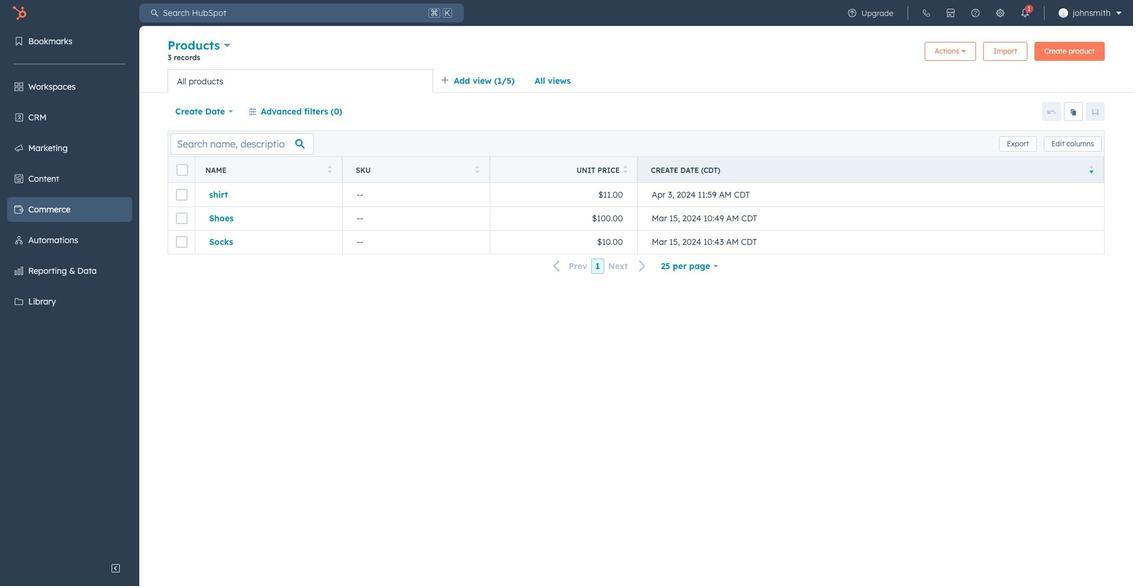 Task type: locate. For each thing, give the bounding box(es) containing it.
0 horizontal spatial press to sort. element
[[327, 165, 332, 175]]

press to sort. image
[[624, 165, 628, 173]]

2 press to sort. element from the left
[[475, 165, 479, 175]]

2 press to sort. image from the left
[[475, 165, 479, 173]]

press to sort. element
[[327, 165, 332, 175], [475, 165, 479, 175], [624, 165, 628, 175]]

banner
[[168, 37, 1105, 69]]

press to sort. image
[[327, 165, 332, 173], [475, 165, 479, 173]]

1 press to sort. image from the left
[[327, 165, 332, 173]]

settings image
[[996, 8, 1005, 18]]

1 horizontal spatial menu
[[840, 0, 1127, 26]]

3 press to sort. element from the left
[[624, 165, 628, 175]]

0 horizontal spatial press to sort. image
[[327, 165, 332, 173]]

1 horizontal spatial press to sort. image
[[475, 165, 479, 173]]

1 horizontal spatial press to sort. element
[[475, 165, 479, 175]]

2 horizontal spatial press to sort. element
[[624, 165, 628, 175]]

notifications: 1 unseen image
[[1021, 8, 1030, 18]]

john smith image
[[1059, 8, 1069, 18]]

press to sort. image for 2nd press to sort. element from left
[[475, 165, 479, 173]]

menu
[[840, 0, 1127, 26], [0, 26, 139, 557]]

pagination navigation
[[547, 259, 654, 274]]



Task type: vqa. For each thing, say whether or not it's contained in the screenshot.
left the of
no



Task type: describe. For each thing, give the bounding box(es) containing it.
Search name, description, or SKU search field
[[171, 133, 314, 154]]

bookmarks primary navigation item image
[[14, 37, 24, 46]]

help image
[[971, 8, 981, 18]]

1 press to sort. element from the left
[[327, 165, 332, 175]]

press to sort. image for first press to sort. element
[[327, 165, 332, 173]]

descending sort. press to sort ascending. element
[[1090, 165, 1094, 175]]

0 horizontal spatial menu
[[0, 26, 139, 557]]

descending sort. press to sort ascending. image
[[1090, 165, 1094, 173]]

Search HubSpot search field
[[158, 4, 426, 22]]

marketplaces image
[[946, 8, 956, 18]]



